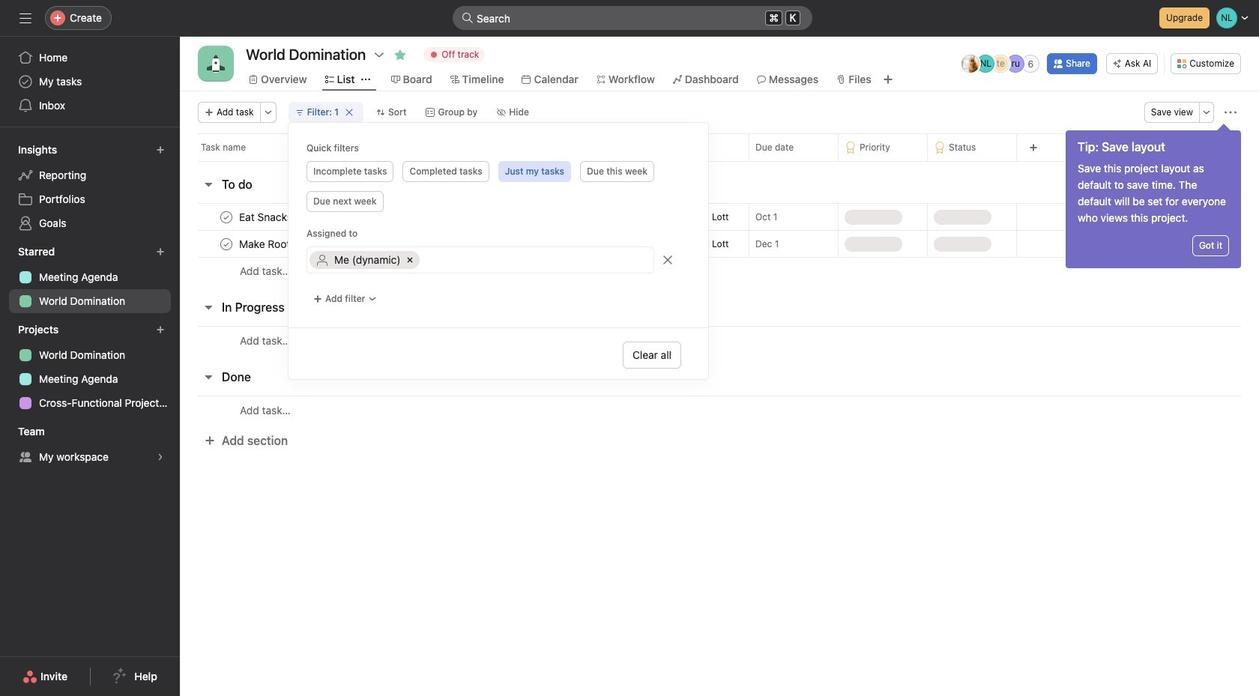 Task type: locate. For each thing, give the bounding box(es) containing it.
0 vertical spatial task name text field
[[236, 210, 297, 225]]

5 subtasks image
[[367, 240, 376, 249]]

task name text field inside make root beer floats cell
[[236, 237, 352, 252]]

2 collapse task list for this group image from the top
[[202, 371, 214, 383]]

1 collapse task list for this group image from the top
[[202, 178, 214, 190]]

1 task name text field from the top
[[236, 210, 297, 225]]

new project or portfolio image
[[156, 325, 165, 334]]

remove image
[[662, 254, 674, 266]]

task name text field right mark complete icon
[[236, 210, 297, 225]]

projects element
[[0, 316, 180, 418]]

remove from starred image
[[395, 49, 407, 61]]

more actions image
[[264, 108, 273, 117]]

tooltip
[[1066, 126, 1242, 268]]

see details, my workspace image
[[156, 453, 165, 462]]

hide sidebar image
[[19, 12, 31, 24]]

0 vertical spatial more section actions image
[[284, 178, 296, 190]]

more section actions image
[[284, 178, 296, 190], [283, 371, 295, 383]]

2 task name text field from the top
[[236, 237, 352, 252]]

group
[[307, 247, 691, 274]]

collapse task list for this group image
[[202, 178, 214, 190], [202, 371, 214, 383]]

mark complete image
[[217, 235, 235, 253]]

collapse task list for this group image
[[202, 301, 214, 313]]

teams element
[[0, 418, 180, 472]]

insights element
[[0, 136, 180, 238]]

task name text field inside the eat snacks cell
[[236, 210, 297, 225]]

task name text field right mark complete checkbox
[[236, 237, 352, 252]]

Task name text field
[[236, 210, 297, 225], [236, 237, 352, 252]]

1 vertical spatial task name text field
[[236, 237, 352, 252]]

0 vertical spatial collapse task list for this group image
[[202, 178, 214, 190]]

Search tasks, projects, and more text field
[[453, 6, 813, 30]]

collapse task list for this group image for more section actions "image" to the bottom
[[202, 371, 214, 383]]

1 vertical spatial collapse task list for this group image
[[202, 371, 214, 383]]

new insights image
[[156, 145, 165, 154]]

cell
[[310, 251, 420, 269]]

task name text field for mark complete option
[[236, 210, 297, 225]]

add field image
[[1030, 143, 1039, 152]]

row
[[180, 133, 1260, 161], [198, 160, 1242, 162], [180, 203, 1260, 231], [180, 230, 1260, 258], [180, 257, 1260, 285], [180, 326, 1260, 355], [180, 396, 1260, 424]]

None field
[[453, 6, 813, 30]]

add tab image
[[882, 73, 894, 85]]

starred element
[[0, 238, 180, 316]]

make root beer floats cell
[[180, 230, 660, 258]]



Task type: describe. For each thing, give the bounding box(es) containing it.
clear image
[[345, 108, 354, 117]]

Mark complete checkbox
[[217, 235, 235, 253]]

1 vertical spatial more section actions image
[[283, 371, 295, 383]]

task name text field for mark complete checkbox
[[236, 237, 352, 252]]

prominent image
[[462, 12, 474, 24]]

tab actions image
[[361, 75, 370, 84]]

Mark complete checkbox
[[217, 208, 235, 226]]

global element
[[0, 37, 180, 127]]

mark complete image
[[217, 208, 235, 226]]

collapse task list for this group image for the topmost more section actions "image"
[[202, 178, 214, 190]]

add items to starred image
[[156, 247, 165, 256]]

rocket image
[[207, 55, 225, 73]]

header to do tree grid
[[180, 203, 1260, 285]]

show options image
[[374, 49, 386, 61]]

more actions image
[[1225, 106, 1237, 118]]

eat snacks cell
[[180, 203, 660, 231]]

more options image
[[1203, 108, 1212, 117]]



Task type: vqa. For each thing, say whether or not it's contained in the screenshot.
the Profile button
no



